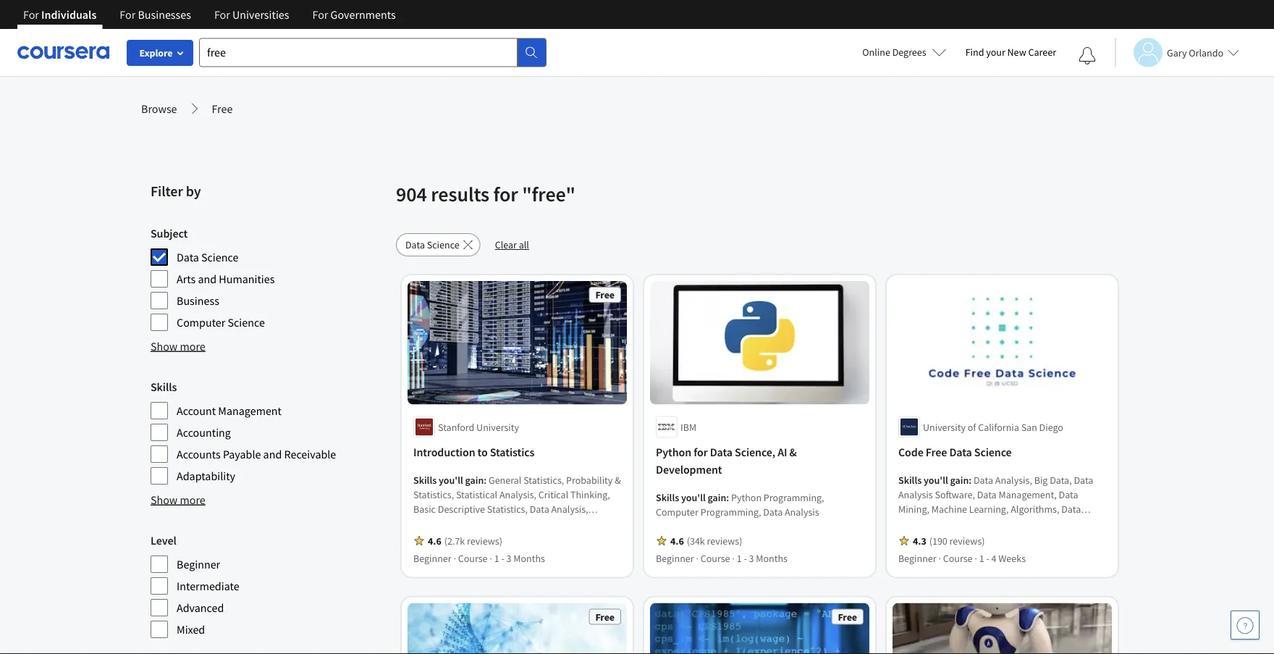Task type: describe. For each thing, give the bounding box(es) containing it.
california
[[979, 420, 1020, 433]]

machine
[[932, 502, 968, 515]]

arts and humanities
[[177, 272, 275, 286]]

show for computer science
[[151, 339, 178, 353]]

subject
[[151, 226, 188, 240]]

filter
[[151, 182, 183, 200]]

3 for python for data science, ai & development
[[749, 552, 754, 565]]

(34k
[[687, 534, 705, 547]]

diego
[[1040, 420, 1064, 433]]

course for for
[[701, 552, 731, 565]]

show notifications image
[[1079, 47, 1097, 64]]

0 vertical spatial statistics,
[[524, 473, 564, 486]]

months for python for data science, ai & development
[[756, 552, 788, 565]]

for individuals
[[23, 7, 97, 22]]

tests,
[[457, 517, 481, 530]]

1 horizontal spatial probability
[[566, 473, 613, 486]]

data inside code free data science link
[[950, 445, 973, 460]]

code
[[899, 445, 924, 460]]

orlando
[[1190, 46, 1224, 59]]

for governments
[[313, 7, 396, 22]]

1 university from the left
[[477, 420, 519, 433]]

(2.7k
[[445, 534, 465, 547]]

1 vertical spatial statistical
[[414, 517, 455, 530]]

2 vertical spatial statistics,
[[487, 502, 528, 515]]

ai
[[778, 445, 788, 460]]

1 · from the left
[[454, 552, 456, 565]]

computer inside subject group
[[177, 315, 226, 330]]

general
[[489, 473, 522, 486]]

beginner for introduction to statistics
[[414, 552, 452, 565]]

explore button
[[127, 40, 193, 66]]

you'll for introduction
[[439, 473, 463, 486]]

by
[[186, 182, 201, 200]]

big
[[1035, 473, 1048, 486]]

basic
[[414, 502, 436, 515]]

skills for code free data science
[[899, 473, 922, 486]]

computer science
[[177, 315, 265, 330]]

management
[[218, 403, 282, 418]]

4.3 (190 reviews)
[[913, 534, 985, 547]]

more for adaptability
[[180, 493, 206, 507]]

& inside "general statistics, probability & statistics, statistical analysis, critical thinking, basic descriptive statistics, data analysis, statistical tests, probability distribution, problem solving, statistical visualization"
[[615, 473, 621, 486]]

data inside python programming, computer programming, data analysis
[[764, 505, 783, 518]]

beginner · course · 1 - 3 months for for
[[656, 552, 788, 565]]

show more button for adaptability
[[151, 491, 206, 508]]

all
[[519, 238, 529, 251]]

and inside skills group
[[263, 447, 282, 461]]

5 · from the left
[[939, 552, 942, 565]]

more for computer science
[[180, 339, 206, 353]]

0 horizontal spatial programming,
[[701, 505, 762, 518]]

browse
[[141, 101, 177, 116]]

filter by
[[151, 182, 201, 200]]

data science button
[[396, 233, 481, 256]]

introduction to statistics
[[414, 445, 535, 460]]

for for businesses
[[120, 7, 136, 22]]

4.6 (34k reviews)
[[671, 534, 743, 547]]

1 horizontal spatial programming,
[[764, 491, 825, 504]]

problem
[[414, 531, 450, 544]]

4.6 for python for data science, ai & development
[[671, 534, 684, 547]]

code free data science
[[899, 445, 1012, 460]]

beginner · course · 1 - 3 months for to
[[414, 552, 545, 565]]

introduction to statistics link
[[414, 444, 621, 461]]

weeks
[[999, 552, 1026, 565]]

clear all button
[[487, 233, 538, 256]]

for for universities
[[214, 7, 230, 22]]

2 vertical spatial statistical
[[488, 531, 529, 544]]

solving,
[[452, 531, 486, 544]]

to
[[478, 445, 488, 460]]

gary orlando button
[[1115, 38, 1240, 67]]

4.6 for introduction to statistics
[[428, 534, 442, 547]]

science down humanities
[[228, 315, 265, 330]]

gain for free
[[951, 473, 969, 486]]

clear all
[[495, 238, 529, 251]]

python programming, computer programming, data analysis
[[656, 491, 825, 518]]

skills group
[[151, 378, 388, 485]]

science inside button
[[427, 238, 460, 251]]

san
[[1022, 420, 1038, 433]]

python for data science, ai & development link
[[656, 444, 864, 478]]

python for data science, ai & development
[[656, 445, 797, 477]]

individuals
[[41, 7, 97, 22]]

results
[[431, 181, 490, 207]]

show for adaptability
[[151, 493, 178, 507]]

online degrees
[[863, 46, 927, 59]]

degrees
[[893, 46, 927, 59]]

reviews) for free
[[950, 534, 985, 547]]

& inside python for data science, ai & development
[[790, 445, 797, 460]]

browse link
[[141, 100, 177, 117]]

skills you'll gain : for python
[[656, 491, 732, 504]]

show more button for computer science
[[151, 338, 206, 355]]

critical
[[539, 488, 569, 501]]

mining,
[[899, 502, 930, 515]]

university of california san diego
[[924, 420, 1064, 433]]

level
[[151, 533, 177, 548]]

code free data science link
[[899, 444, 1107, 461]]

stanford
[[438, 420, 475, 433]]

adaptability
[[177, 469, 235, 483]]

new
[[1008, 46, 1027, 59]]

for inside python for data science, ai & development
[[694, 445, 708, 460]]

gain for for
[[708, 491, 727, 504]]

gain for to
[[465, 473, 484, 486]]

coursera image
[[17, 41, 109, 64]]

- for code free data science
[[987, 552, 990, 565]]

humanities
[[219, 272, 275, 286]]

reviews) for to
[[467, 534, 503, 547]]

: for to
[[484, 473, 487, 486]]

descriptive
[[438, 502, 485, 515]]

account management
[[177, 403, 282, 418]]

reviews) for for
[[707, 534, 743, 547]]

mixed
[[177, 622, 205, 637]]

beginner · course · 1 - 4 weeks
[[899, 552, 1026, 565]]

you'll for python
[[682, 491, 706, 504]]

online
[[863, 46, 891, 59]]

2 university from the left
[[924, 420, 966, 433]]

your
[[987, 46, 1006, 59]]

for businesses
[[120, 7, 191, 22]]

career
[[1029, 46, 1057, 59]]

statistics
[[490, 445, 535, 460]]

course for free
[[944, 552, 973, 565]]

course for to
[[458, 552, 488, 565]]

: for for
[[727, 491, 730, 504]]

4 · from the left
[[733, 552, 735, 565]]

1 vertical spatial analysis,
[[500, 488, 537, 501]]

you'll for code
[[924, 473, 949, 486]]



Task type: locate. For each thing, give the bounding box(es) containing it.
1 4.6 from the left
[[428, 534, 442, 547]]

visualization inside "general statistics, probability & statistics, statistical analysis, critical thinking, basic descriptive statistics, data analysis, statistical tests, probability distribution, problem solving, statistical visualization"
[[531, 531, 585, 544]]

show more button down adaptability
[[151, 491, 206, 508]]

1 horizontal spatial reviews)
[[707, 534, 743, 547]]

and right arts
[[198, 272, 217, 286]]

data,
[[1050, 473, 1072, 486]]

: down code free data science
[[969, 473, 972, 486]]

1 for for
[[737, 552, 742, 565]]

beginner · course · 1 - 3 months down 4.6 (34k reviews)
[[656, 552, 788, 565]]

you'll down introduction
[[439, 473, 463, 486]]

explore
[[139, 46, 173, 59]]

thinking,
[[571, 488, 610, 501]]

analysis inside python programming, computer programming, data analysis
[[785, 505, 820, 518]]

2 4.6 from the left
[[671, 534, 684, 547]]

0 vertical spatial python
[[656, 445, 692, 460]]

1 horizontal spatial and
[[263, 447, 282, 461]]

(190
[[930, 534, 948, 547]]

1 vertical spatial analysis
[[785, 505, 820, 518]]

months down python programming, computer programming, data analysis
[[756, 552, 788, 565]]

course down 4.3 (190 reviews)
[[944, 552, 973, 565]]

data science inside subject group
[[177, 250, 239, 264]]

1 horizontal spatial course
[[701, 552, 731, 565]]

: down python for data science, ai & development
[[727, 491, 730, 504]]

1 horizontal spatial -
[[744, 552, 747, 565]]

find
[[966, 46, 985, 59]]

accounting
[[177, 425, 231, 440]]

- down python programming, computer programming, data analysis
[[744, 552, 747, 565]]

2 horizontal spatial -
[[987, 552, 990, 565]]

2 horizontal spatial analysis,
[[996, 473, 1033, 486]]

2 months from the left
[[756, 552, 788, 565]]

0 vertical spatial probability
[[566, 473, 613, 486]]

0 horizontal spatial computer
[[177, 315, 226, 330]]

3
[[507, 552, 512, 565], [749, 552, 754, 565]]

course down 4.6 (34k reviews)
[[701, 552, 731, 565]]

python
[[656, 445, 692, 460], [732, 491, 762, 504]]

1 vertical spatial show more button
[[151, 491, 206, 508]]

reviews)
[[467, 534, 503, 547], [707, 534, 743, 547], [950, 534, 985, 547]]

1 horizontal spatial analysis
[[899, 488, 933, 501]]

2 more from the top
[[180, 493, 206, 507]]

1 horizontal spatial analysis,
[[552, 502, 589, 515]]

show more for adaptability
[[151, 493, 206, 507]]

skills you'll gain : for code
[[899, 473, 974, 486]]

4
[[992, 552, 997, 565]]

1 3 from the left
[[507, 552, 512, 565]]

data inside subject group
[[177, 250, 199, 264]]

statistical right solving,
[[488, 531, 529, 544]]

1 1 from the left
[[494, 552, 499, 565]]

find your new career
[[966, 46, 1057, 59]]

3 course from the left
[[944, 552, 973, 565]]

1 horizontal spatial computer
[[656, 505, 699, 518]]

3 reviews) from the left
[[950, 534, 985, 547]]

gain
[[465, 473, 484, 486], [951, 473, 969, 486], [708, 491, 727, 504]]

0 vertical spatial computer
[[177, 315, 226, 330]]

2 horizontal spatial :
[[969, 473, 972, 486]]

2 horizontal spatial course
[[944, 552, 973, 565]]

gain down code free data science
[[951, 473, 969, 486]]

intermediate
[[177, 579, 239, 593]]

data analysis, big data, data analysis software, data management, data mining, machine learning, algorithms, data model, data visualization software, decision making
[[899, 473, 1094, 544]]

visualization inside data analysis, big data, data analysis software, data management, data mining, machine learning, algorithms, data model, data visualization software, decision making
[[951, 517, 1005, 530]]

1 show more button from the top
[[151, 338, 206, 355]]

0 horizontal spatial &
[[615, 473, 621, 486]]

What do you want to learn? text field
[[199, 38, 518, 67]]

subject group
[[151, 225, 388, 332]]

for up "development"
[[694, 445, 708, 460]]

1 for from the left
[[23, 7, 39, 22]]

analysis inside data analysis, big data, data analysis software, data management, data mining, machine learning, algorithms, data model, data visualization software, decision making
[[899, 488, 933, 501]]

2 · from the left
[[490, 552, 492, 565]]

None search field
[[199, 38, 547, 67]]

0 horizontal spatial reviews)
[[467, 534, 503, 547]]

- down 4.6 (2.7k reviews)
[[502, 552, 505, 565]]

1 vertical spatial visualization
[[531, 531, 585, 544]]

3 for introduction to statistics
[[507, 552, 512, 565]]

probability right tests,
[[483, 517, 530, 530]]

0 horizontal spatial you'll
[[439, 473, 463, 486]]

1
[[494, 552, 499, 565], [737, 552, 742, 565], [980, 552, 985, 565]]

1 months from the left
[[514, 552, 545, 565]]

904 results for "free"
[[396, 181, 576, 207]]

you'll up machine
[[924, 473, 949, 486]]

arts
[[177, 272, 196, 286]]

1 horizontal spatial visualization
[[951, 517, 1005, 530]]

skills you'll gain :
[[414, 473, 489, 486], [899, 473, 974, 486], [656, 491, 732, 504]]

for left individuals
[[23, 7, 39, 22]]

1 horizontal spatial data science
[[406, 238, 460, 251]]

skills for introduction to statistics
[[414, 473, 437, 486]]

2 show more from the top
[[151, 493, 206, 507]]

business
[[177, 293, 219, 308]]

online degrees button
[[851, 36, 959, 68]]

statistics, up 'basic'
[[414, 488, 454, 501]]

algorithms,
[[1011, 502, 1060, 515]]

1 vertical spatial software,
[[1007, 517, 1047, 530]]

0 horizontal spatial university
[[477, 420, 519, 433]]

1 show more from the top
[[151, 339, 206, 353]]

2 3 from the left
[[749, 552, 754, 565]]

0 vertical spatial more
[[180, 339, 206, 353]]

- for introduction to statistics
[[502, 552, 505, 565]]

2 course from the left
[[701, 552, 731, 565]]

data inside python for data science, ai & development
[[710, 445, 733, 460]]

4.6 left (2.7k
[[428, 534, 442, 547]]

1 horizontal spatial beginner · course · 1 - 3 months
[[656, 552, 788, 565]]

for for individuals
[[23, 7, 39, 22]]

months
[[514, 552, 545, 565], [756, 552, 788, 565]]

3 down python programming, computer programming, data analysis
[[749, 552, 754, 565]]

0 horizontal spatial visualization
[[531, 531, 585, 544]]

statistical up problem on the left of the page
[[414, 517, 455, 530]]

making
[[899, 531, 930, 544]]

development
[[656, 462, 722, 477]]

2 horizontal spatial reviews)
[[950, 534, 985, 547]]

4.6 (2.7k reviews)
[[428, 534, 503, 547]]

payable
[[223, 447, 261, 461]]

gain down introduction to statistics
[[465, 473, 484, 486]]

model,
[[899, 517, 928, 530]]

-
[[502, 552, 505, 565], [744, 552, 747, 565], [987, 552, 990, 565]]

beginner up intermediate
[[177, 557, 220, 571]]

decision
[[1049, 517, 1085, 530]]

receivable
[[284, 447, 336, 461]]

1 horizontal spatial you'll
[[682, 491, 706, 504]]

for left governments on the top left of the page
[[313, 7, 328, 22]]

1 left 4
[[980, 552, 985, 565]]

0 horizontal spatial beginner · course · 1 - 3 months
[[414, 552, 545, 565]]

stanford university
[[438, 420, 519, 433]]

for universities
[[214, 7, 289, 22]]

1 horizontal spatial skills you'll gain :
[[656, 491, 732, 504]]

analysis down ai
[[785, 505, 820, 518]]

gary orlando
[[1168, 46, 1224, 59]]

3 · from the left
[[696, 552, 699, 565]]

analysis for python for data science, ai & development
[[785, 505, 820, 518]]

2 horizontal spatial 1
[[980, 552, 985, 565]]

for left "free"
[[494, 181, 518, 207]]

0 vertical spatial software,
[[935, 488, 976, 501]]

4.6 left (34k
[[671, 534, 684, 547]]

beginner for python for data science, ai & development
[[656, 552, 694, 565]]

more down computer science on the left of the page
[[180, 339, 206, 353]]

1 horizontal spatial 4.6
[[671, 534, 684, 547]]

0 horizontal spatial python
[[656, 445, 692, 460]]

data science inside button
[[406, 238, 460, 251]]

statistics, up the critical
[[524, 473, 564, 486]]

probability up thinking,
[[566, 473, 613, 486]]

probability
[[566, 473, 613, 486], [483, 517, 530, 530]]

python inside python programming, computer programming, data analysis
[[732, 491, 762, 504]]

universities
[[233, 7, 289, 22]]

1 horizontal spatial months
[[756, 552, 788, 565]]

science
[[427, 238, 460, 251], [201, 250, 239, 264], [228, 315, 265, 330], [975, 445, 1012, 460]]

python for programming,
[[732, 491, 762, 504]]

- left 4
[[987, 552, 990, 565]]

0 vertical spatial &
[[790, 445, 797, 460]]

analysis, down general
[[500, 488, 537, 501]]

ibm
[[681, 420, 697, 433]]

help center image
[[1237, 616, 1255, 634]]

beginner down 4.3
[[899, 552, 937, 565]]

data science up arts and humanities
[[177, 250, 239, 264]]

0 vertical spatial programming,
[[764, 491, 825, 504]]

· down the (190
[[939, 552, 942, 565]]

1 horizontal spatial software,
[[1007, 517, 1047, 530]]

skills you'll gain : down introduction
[[414, 473, 489, 486]]

distribution,
[[532, 517, 584, 530]]

1 vertical spatial for
[[694, 445, 708, 460]]

show more down computer science on the left of the page
[[151, 339, 206, 353]]

2 vertical spatial analysis,
[[552, 502, 589, 515]]

you'll
[[439, 473, 463, 486], [924, 473, 949, 486], [682, 491, 706, 504]]

show more
[[151, 339, 206, 353], [151, 493, 206, 507]]

2 horizontal spatial you'll
[[924, 473, 949, 486]]

· down 4.6 (34k reviews)
[[733, 552, 735, 565]]

1 vertical spatial show
[[151, 493, 178, 507]]

beginner for code free data science
[[899, 552, 937, 565]]

0 vertical spatial analysis,
[[996, 473, 1033, 486]]

0 vertical spatial for
[[494, 181, 518, 207]]

0 horizontal spatial analysis,
[[500, 488, 537, 501]]

level group
[[151, 532, 388, 639]]

show more for computer science
[[151, 339, 206, 353]]

0 horizontal spatial 3
[[507, 552, 512, 565]]

and inside subject group
[[198, 272, 217, 286]]

0 vertical spatial show more
[[151, 339, 206, 353]]

reviews) up beginner · course · 1 - 4 weeks
[[950, 534, 985, 547]]

clear
[[495, 238, 517, 251]]

data science
[[406, 238, 460, 251], [177, 250, 239, 264]]

university
[[477, 420, 519, 433], [924, 420, 966, 433]]

&
[[790, 445, 797, 460], [615, 473, 621, 486]]

skills down code
[[899, 473, 922, 486]]

accounts payable and receivable
[[177, 447, 336, 461]]

2 - from the left
[[744, 552, 747, 565]]

reviews) down tests,
[[467, 534, 503, 547]]

1 course from the left
[[458, 552, 488, 565]]

skills up 'basic'
[[414, 473, 437, 486]]

1 horizontal spatial &
[[790, 445, 797, 460]]

learning,
[[970, 502, 1009, 515]]

· down (2.7k
[[454, 552, 456, 565]]

3 - from the left
[[987, 552, 990, 565]]

1 horizontal spatial 1
[[737, 552, 742, 565]]

0 horizontal spatial software,
[[935, 488, 976, 501]]

statistical up descriptive
[[456, 488, 498, 501]]

0 horizontal spatial 4.6
[[428, 534, 442, 547]]

gain down python for data science, ai & development
[[708, 491, 727, 504]]

course
[[458, 552, 488, 565], [701, 552, 731, 565], [944, 552, 973, 565]]

general statistics, probability & statistics, statistical analysis, critical thinking, basic descriptive statistics, data analysis, statistical tests, probability distribution, problem solving, statistical visualization
[[414, 473, 621, 544]]

2 for from the left
[[120, 7, 136, 22]]

accounts
[[177, 447, 221, 461]]

show more button down computer science on the left of the page
[[151, 338, 206, 355]]

1 vertical spatial more
[[180, 493, 206, 507]]

1 vertical spatial &
[[615, 473, 621, 486]]

data inside "general statistics, probability & statistics, statistical analysis, critical thinking, basic descriptive statistics, data analysis, statistical tests, probability distribution, problem solving, statistical visualization"
[[530, 502, 550, 515]]

1 vertical spatial programming,
[[701, 505, 762, 518]]

beginner down (34k
[[656, 552, 694, 565]]

management,
[[999, 488, 1057, 501]]

businesses
[[138, 7, 191, 22]]

0 vertical spatial statistical
[[456, 488, 498, 501]]

analysis up mining,
[[899, 488, 933, 501]]

1 vertical spatial and
[[263, 447, 282, 461]]

analysis, inside data analysis, big data, data analysis software, data management, data mining, machine learning, algorithms, data model, data visualization software, decision making
[[996, 473, 1033, 486]]

for left businesses
[[120, 7, 136, 22]]

and
[[198, 272, 217, 286], [263, 447, 282, 461]]

2 show from the top
[[151, 493, 178, 507]]

software,
[[935, 488, 976, 501], [1007, 517, 1047, 530]]

0 vertical spatial and
[[198, 272, 217, 286]]

banner navigation
[[12, 0, 408, 29]]

months for introduction to statistics
[[514, 552, 545, 565]]

data inside data science button
[[406, 238, 425, 251]]

python down python for data science, ai & development link
[[732, 491, 762, 504]]

statistics, down general
[[487, 502, 528, 515]]

and right the payable
[[263, 447, 282, 461]]

python for for
[[656, 445, 692, 460]]

science down university of california san diego
[[975, 445, 1012, 460]]

programming, down ai
[[764, 491, 825, 504]]

4.6
[[428, 534, 442, 547], [671, 534, 684, 547]]

skills inside group
[[151, 380, 177, 394]]

1 for to
[[494, 552, 499, 565]]

0 horizontal spatial course
[[458, 552, 488, 565]]

4.3
[[913, 534, 927, 547]]

6 · from the left
[[975, 552, 978, 565]]

science up arts and humanities
[[201, 250, 239, 264]]

beginner down problem on the left of the page
[[414, 552, 452, 565]]

0 horizontal spatial -
[[502, 552, 505, 565]]

skills
[[151, 380, 177, 394], [414, 473, 437, 486], [899, 473, 922, 486], [656, 491, 680, 504]]

computer up (34k
[[656, 505, 699, 518]]

1 horizontal spatial for
[[694, 445, 708, 460]]

visualization down distribution,
[[531, 531, 585, 544]]

1 down 4.6 (34k reviews)
[[737, 552, 742, 565]]

1 horizontal spatial 3
[[749, 552, 754, 565]]

1 horizontal spatial gain
[[708, 491, 727, 504]]

programming,
[[764, 491, 825, 504], [701, 505, 762, 518]]

university up statistics
[[477, 420, 519, 433]]

0 vertical spatial visualization
[[951, 517, 1005, 530]]

1 more from the top
[[180, 339, 206, 353]]

analysis, up management,
[[996, 473, 1033, 486]]

reviews) right (34k
[[707, 534, 743, 547]]

course down 4.6 (2.7k reviews)
[[458, 552, 488, 565]]

1 down 4.6 (2.7k reviews)
[[494, 552, 499, 565]]

introduction
[[414, 445, 476, 460]]

1 vertical spatial statistics,
[[414, 488, 454, 501]]

· left 4
[[975, 552, 978, 565]]

3 down "general statistics, probability & statistics, statistical analysis, critical thinking, basic descriptive statistics, data analysis, statistical tests, probability distribution, problem solving, statistical visualization"
[[507, 552, 512, 565]]

2 beginner · course · 1 - 3 months from the left
[[656, 552, 788, 565]]

2 show more button from the top
[[151, 491, 206, 508]]

for
[[23, 7, 39, 22], [120, 7, 136, 22], [214, 7, 230, 22], [313, 7, 328, 22]]

1 reviews) from the left
[[467, 534, 503, 547]]

analysis, up distribution,
[[552, 502, 589, 515]]

4 for from the left
[[313, 7, 328, 22]]

visualization
[[951, 517, 1005, 530], [531, 531, 585, 544]]

1 vertical spatial python
[[732, 491, 762, 504]]

for left universities
[[214, 7, 230, 22]]

1 horizontal spatial university
[[924, 420, 966, 433]]

2 horizontal spatial gain
[[951, 473, 969, 486]]

skills you'll gain : for introduction
[[414, 473, 489, 486]]

account
[[177, 403, 216, 418]]

computer inside python programming, computer programming, data analysis
[[656, 505, 699, 518]]

skills up account
[[151, 380, 177, 394]]

0 horizontal spatial analysis
[[785, 505, 820, 518]]

1 horizontal spatial :
[[727, 491, 730, 504]]

visualization down learning, on the bottom of page
[[951, 517, 1005, 530]]

show up level
[[151, 493, 178, 507]]

software, up machine
[[935, 488, 976, 501]]

0 horizontal spatial 1
[[494, 552, 499, 565]]

0 horizontal spatial probability
[[483, 517, 530, 530]]

1 vertical spatial computer
[[656, 505, 699, 518]]

skills for python for data science, ai & development
[[656, 491, 680, 504]]

1 vertical spatial probability
[[483, 517, 530, 530]]

you'll down "development"
[[682, 491, 706, 504]]

python inside python for data science, ai & development
[[656, 445, 692, 460]]

0 horizontal spatial months
[[514, 552, 545, 565]]

data
[[406, 238, 425, 251], [177, 250, 199, 264], [710, 445, 733, 460], [950, 445, 973, 460], [974, 473, 994, 486], [1075, 473, 1094, 486], [978, 488, 997, 501], [1059, 488, 1079, 501], [530, 502, 550, 515], [1062, 502, 1082, 515], [764, 505, 783, 518], [930, 517, 949, 530]]

& right ai
[[790, 445, 797, 460]]

show more down adaptability
[[151, 493, 206, 507]]

for
[[494, 181, 518, 207], [694, 445, 708, 460]]

- for python for data science, ai & development
[[744, 552, 747, 565]]

0 horizontal spatial :
[[484, 473, 487, 486]]

python up "development"
[[656, 445, 692, 460]]

science,
[[735, 445, 776, 460]]

science down results
[[427, 238, 460, 251]]

skills down "development"
[[656, 491, 680, 504]]

0 vertical spatial analysis
[[899, 488, 933, 501]]

show down business
[[151, 339, 178, 353]]

data science down 904
[[406, 238, 460, 251]]

gary
[[1168, 46, 1187, 59]]

skills you'll gain : up machine
[[899, 473, 974, 486]]

for for governments
[[313, 7, 328, 22]]

: left general
[[484, 473, 487, 486]]

1 horizontal spatial python
[[732, 491, 762, 504]]

1 - from the left
[[502, 552, 505, 565]]

: for free
[[969, 473, 972, 486]]

programming, up 4.6 (34k reviews)
[[701, 505, 762, 518]]

0 horizontal spatial for
[[494, 181, 518, 207]]

beginner · course · 1 - 3 months down 4.6 (2.7k reviews)
[[414, 552, 545, 565]]

0 horizontal spatial skills you'll gain :
[[414, 473, 489, 486]]

university up code free data science
[[924, 420, 966, 433]]

0 horizontal spatial data science
[[177, 250, 239, 264]]

of
[[968, 420, 977, 433]]

3 for from the left
[[214, 7, 230, 22]]

2 horizontal spatial skills you'll gain :
[[899, 473, 974, 486]]

2 1 from the left
[[737, 552, 742, 565]]

"free"
[[522, 181, 576, 207]]

analysis,
[[996, 473, 1033, 486], [500, 488, 537, 501], [552, 502, 589, 515]]

· down (34k
[[696, 552, 699, 565]]

0 horizontal spatial and
[[198, 272, 217, 286]]

2 reviews) from the left
[[707, 534, 743, 547]]

0 horizontal spatial gain
[[465, 473, 484, 486]]

software, down algorithms,
[[1007, 517, 1047, 530]]

· down 4.6 (2.7k reviews)
[[490, 552, 492, 565]]

more down adaptability
[[180, 493, 206, 507]]

months down distribution,
[[514, 552, 545, 565]]

skills you'll gain : down "development"
[[656, 491, 732, 504]]

0 vertical spatial show
[[151, 339, 178, 353]]

beginner inside level group
[[177, 557, 220, 571]]

1 show from the top
[[151, 339, 178, 353]]

analysis for code free data science
[[899, 488, 933, 501]]

governments
[[331, 7, 396, 22]]

0 vertical spatial show more button
[[151, 338, 206, 355]]

1 for free
[[980, 552, 985, 565]]

computer down business
[[177, 315, 226, 330]]

3 1 from the left
[[980, 552, 985, 565]]

1 vertical spatial show more
[[151, 493, 206, 507]]

& left "development"
[[615, 473, 621, 486]]

1 beginner · course · 1 - 3 months from the left
[[414, 552, 545, 565]]



Task type: vqa. For each thing, say whether or not it's contained in the screenshot.
Emirates Logo
no



